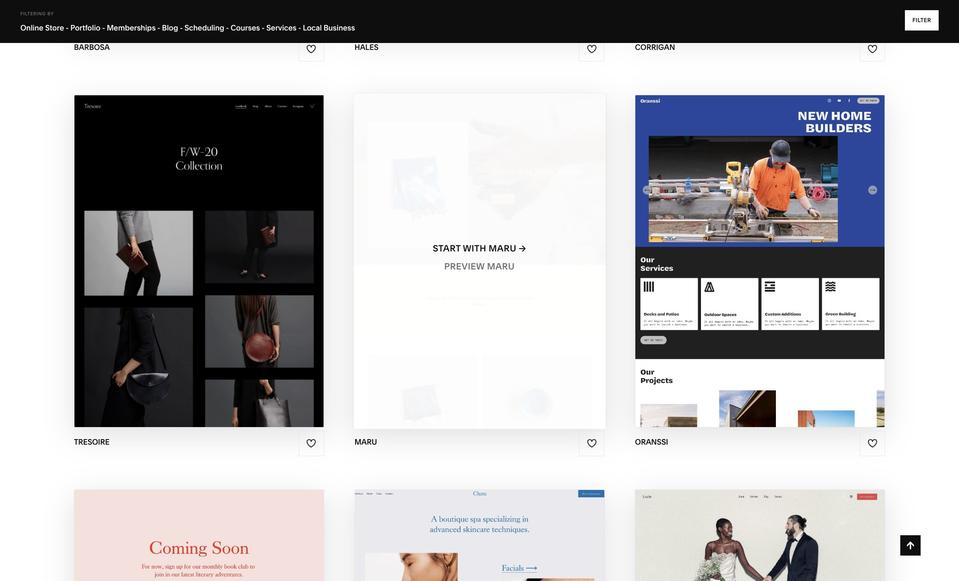 Task type: describe. For each thing, give the bounding box(es) containing it.
oranssi image
[[636, 95, 885, 428]]

maru inside 'link'
[[487, 261, 515, 272]]

archer inside 'button'
[[203, 552, 241, 563]]

hales
[[355, 43, 379, 52]]

preview tresoire
[[156, 261, 242, 272]]

preview for preview archer
[[159, 570, 199, 581]]

services
[[266, 23, 297, 32]]

scheduling
[[185, 23, 224, 32]]

store
[[45, 23, 64, 32]]

tresoire image
[[74, 95, 324, 428]]

oranssi inside button
[[763, 243, 804, 254]]

filtering
[[20, 11, 46, 16]]

preview tresoire link
[[156, 254, 242, 280]]

business
[[324, 23, 355, 32]]

preview maru link
[[444, 254, 515, 280]]

tresoire inside start with tresoire button
[[200, 243, 244, 254]]

2 vertical spatial maru
[[355, 437, 377, 447]]

2 - from the left
[[102, 23, 105, 32]]

start with archer
[[148, 552, 241, 563]]

1 vertical spatial archer
[[202, 570, 239, 581]]

start with maru button
[[433, 236, 526, 262]]

start for start with archer
[[148, 552, 176, 563]]

corrigan
[[635, 43, 675, 52]]

filter button
[[905, 10, 939, 31]]

maru image
[[354, 94, 606, 429]]

by
[[47, 11, 54, 16]]

with for archer
[[178, 552, 201, 563]]

laurie image
[[636, 490, 885, 581]]

add barbosa to your favorites list image
[[306, 44, 316, 54]]

3 - from the left
[[157, 23, 160, 32]]

online store - portfolio - memberships - blog - scheduling - courses - services - local business
[[20, 23, 355, 32]]

start with archer button
[[148, 545, 250, 570]]

back to top image
[[906, 541, 916, 551]]

portfolio
[[70, 23, 100, 32]]

start with oranssi
[[707, 243, 804, 254]]

6 - from the left
[[262, 23, 265, 32]]

add oranssi to your favorites list image
[[868, 439, 878, 449]]

add corrigan to your favorites list image
[[868, 44, 878, 54]]

with for maru
[[463, 243, 487, 254]]

barbosa
[[74, 43, 110, 52]]

local
[[303, 23, 322, 32]]

start with oranssi button
[[707, 236, 814, 262]]

add hales to your favorites list image
[[587, 44, 597, 54]]

with for oranssi
[[737, 243, 761, 254]]



Task type: locate. For each thing, give the bounding box(es) containing it.
archer up preview archer link
[[203, 552, 241, 563]]

1 - from the left
[[66, 23, 69, 32]]

oranssi
[[763, 243, 804, 254], [635, 437, 668, 447]]

2 vertical spatial tresoire
[[74, 437, 110, 447]]

filter
[[913, 17, 932, 24]]

0 vertical spatial oranssi
[[763, 243, 804, 254]]

1 vertical spatial tresoire
[[198, 261, 242, 272]]

filtering by
[[20, 11, 54, 16]]

1 vertical spatial maru
[[487, 261, 515, 272]]

archer down "start with archer"
[[202, 570, 239, 581]]

with for tresoire
[[174, 243, 198, 254]]

archer
[[203, 552, 241, 563], [202, 570, 239, 581]]

blog
[[162, 23, 178, 32]]

4 - from the left
[[180, 23, 183, 32]]

preview for preview tresoire
[[156, 261, 196, 272]]

add tresoire to your favorites list image
[[306, 439, 316, 449]]

- right store
[[66, 23, 69, 32]]

0 vertical spatial maru
[[489, 243, 517, 254]]

preview down start with tresoire
[[156, 261, 196, 272]]

memberships
[[107, 23, 156, 32]]

- right "blog"
[[180, 23, 183, 32]]

start with tresoire button
[[144, 236, 254, 262]]

start for start with tresoire
[[144, 243, 172, 254]]

start inside 'button'
[[148, 552, 176, 563]]

7 - from the left
[[298, 23, 301, 32]]

1 horizontal spatial oranssi
[[763, 243, 804, 254]]

0 vertical spatial archer
[[203, 552, 241, 563]]

barbosa image
[[74, 0, 324, 33]]

preview archer link
[[159, 563, 239, 581]]

add maru to your favorites list image
[[587, 439, 597, 449]]

clune image
[[355, 490, 604, 581]]

maru inside button
[[489, 243, 517, 254]]

start for start with maru
[[433, 243, 461, 254]]

0 horizontal spatial oranssi
[[635, 437, 668, 447]]

start for start with oranssi
[[707, 243, 735, 254]]

preview for preview maru
[[444, 261, 485, 272]]

preview down start with maru
[[444, 261, 485, 272]]

maru
[[489, 243, 517, 254], [487, 261, 515, 272], [355, 437, 377, 447]]

preview inside preview maru 'link'
[[444, 261, 485, 272]]

preview
[[156, 261, 196, 272], [444, 261, 485, 272], [159, 570, 199, 581]]

preview down "start with archer"
[[159, 570, 199, 581]]

preview inside preview tresoire 'link'
[[156, 261, 196, 272]]

- left courses
[[226, 23, 229, 32]]

1 vertical spatial oranssi
[[635, 437, 668, 447]]

preview inside preview archer link
[[159, 570, 199, 581]]

preview archer
[[159, 570, 239, 581]]

0 vertical spatial tresoire
[[200, 243, 244, 254]]

with
[[174, 243, 198, 254], [463, 243, 487, 254], [737, 243, 761, 254], [178, 552, 201, 563]]

tresoire inside preview tresoire 'link'
[[198, 261, 242, 272]]

- right portfolio
[[102, 23, 105, 32]]

preview maru
[[444, 261, 515, 272]]

archer image
[[74, 490, 324, 581]]

start with maru
[[433, 243, 517, 254]]

- left "blog"
[[157, 23, 160, 32]]

- left local
[[298, 23, 301, 32]]

- right courses
[[262, 23, 265, 32]]

with inside 'button'
[[178, 552, 201, 563]]

online
[[20, 23, 43, 32]]

start
[[144, 243, 172, 254], [433, 243, 461, 254], [707, 243, 735, 254], [148, 552, 176, 563]]

start with tresoire
[[144, 243, 244, 254]]

courses
[[231, 23, 260, 32]]

-
[[66, 23, 69, 32], [102, 23, 105, 32], [157, 23, 160, 32], [180, 23, 183, 32], [226, 23, 229, 32], [262, 23, 265, 32], [298, 23, 301, 32]]

tresoire
[[200, 243, 244, 254], [198, 261, 242, 272], [74, 437, 110, 447]]

5 - from the left
[[226, 23, 229, 32]]



Task type: vqa. For each thing, say whether or not it's contained in the screenshot.
top Oranssi
yes



